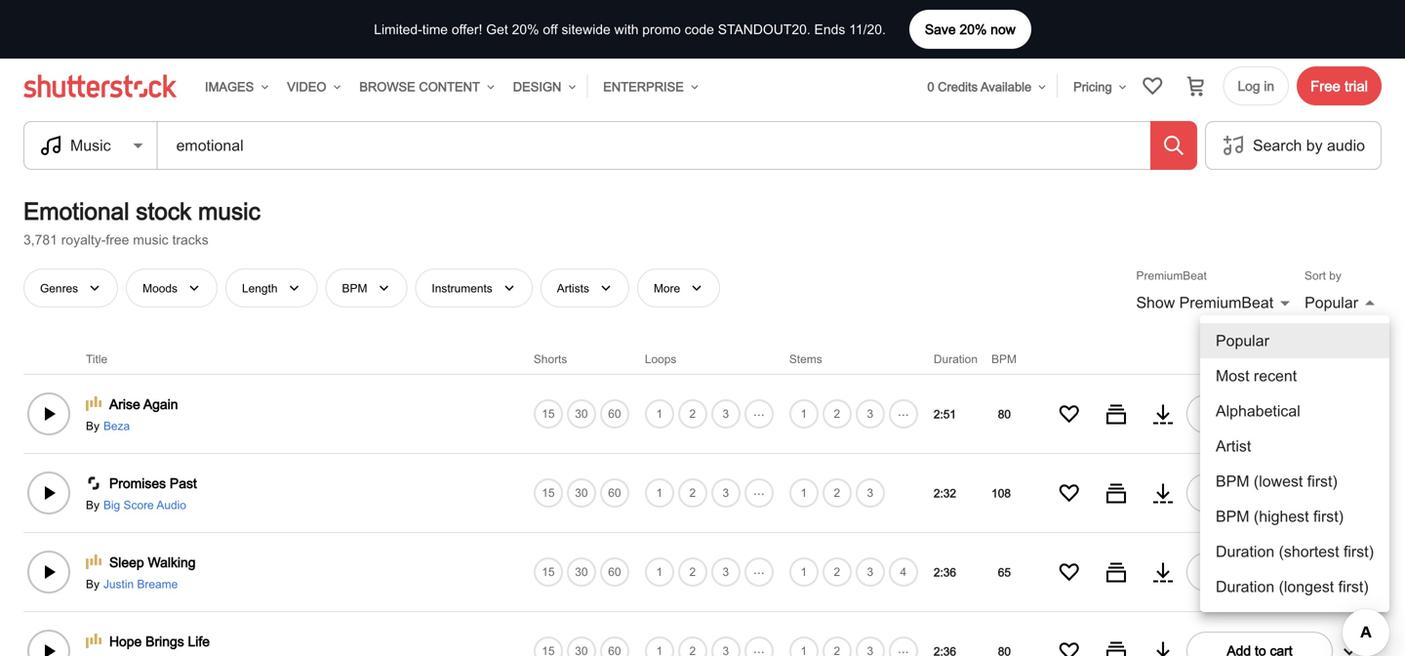 Task type: describe. For each thing, give the bounding box(es) containing it.
free trial
[[1311, 78, 1369, 94]]

65
[[998, 565, 1011, 579]]

bpm for bpm (lowest first)
[[1216, 472, 1250, 490]]

by for sleep
[[86, 577, 100, 590]]

score
[[124, 498, 154, 511]]

3 similar image from the top
[[1105, 639, 1129, 656]]

alphabetical
[[1216, 402, 1301, 420]]

free
[[1311, 78, 1341, 94]]

beza link
[[100, 418, 130, 433]]

(shortest
[[1279, 542, 1340, 560]]

enterprise
[[604, 79, 684, 94]]

3 inside button
[[723, 485, 729, 499]]

2 cart from the top
[[1271, 485, 1293, 500]]

stems
[[790, 352, 823, 365]]

108
[[992, 486, 1011, 500]]

2 20% from the left
[[512, 21, 539, 37]]

duration (longest first)
[[1216, 577, 1369, 596]]

pricing
[[1074, 79, 1113, 94]]

to for ...
[[1255, 406, 1267, 421]]

hope brings life link
[[109, 631, 210, 651]]

save 20% now
[[925, 21, 1016, 37]]

log in
[[1238, 78, 1275, 94]]

2:32
[[934, 486, 957, 500]]

try image for 4
[[1152, 560, 1175, 584]]

justin
[[103, 577, 134, 590]]

brings
[[146, 633, 184, 649]]

stock
[[136, 197, 192, 225]]

60 inside '60' button
[[608, 406, 621, 420]]

list box containing popular
[[1201, 315, 1390, 612]]

length button
[[226, 268, 318, 307]]

images
[[205, 79, 254, 94]]

available
[[981, 79, 1032, 94]]

2 add from the top
[[1227, 485, 1252, 500]]

60 for walking
[[608, 565, 621, 579]]

arise again link
[[109, 394, 178, 414]]

design link
[[505, 67, 579, 106]]

log in link
[[1224, 66, 1290, 105]]

promises past
[[109, 475, 197, 491]]

bpm (lowest first)
[[1216, 472, 1338, 490]]

4
[[901, 565, 907, 579]]

first) for bpm (highest first)
[[1314, 507, 1344, 525]]

shutterstock image
[[23, 74, 182, 98]]

alphabetical option
[[1201, 393, 1390, 429]]

2 15 from the top
[[542, 486, 555, 500]]

browse content
[[360, 79, 480, 94]]

bpm up 80
[[992, 352, 1017, 365]]

trial
[[1345, 78, 1369, 94]]

with
[[615, 21, 639, 37]]

search by audio button
[[1206, 122, 1382, 169]]

instruments
[[432, 281, 493, 295]]

add to cart button for ...
[[1187, 394, 1334, 433]]

search image
[[1163, 134, 1186, 157]]

add for 4
[[1227, 564, 1252, 579]]

2:36
[[934, 565, 957, 579]]

(longest
[[1279, 577, 1335, 596]]

similar image
[[1105, 481, 1129, 504]]

code
[[685, 21, 714, 37]]

save image for again
[[1058, 402, 1082, 425]]

bpm for bpm button
[[342, 281, 367, 295]]

design
[[513, 79, 562, 94]]

sleep walking link
[[109, 552, 196, 572]]

3 button
[[710, 476, 743, 509]]

past
[[170, 475, 197, 491]]

1 vertical spatial music
[[133, 232, 169, 247]]

video
[[287, 79, 326, 94]]

first) for bpm (lowest first)
[[1308, 472, 1338, 490]]

bpm for bpm (highest first)
[[1216, 507, 1250, 525]]

log
[[1238, 78, 1261, 94]]

audio
[[1328, 136, 1366, 154]]

length
[[242, 281, 278, 295]]

emotional
[[23, 197, 129, 225]]

duration for duration (shortest first)
[[1216, 542, 1275, 560]]

more
[[654, 281, 681, 295]]

artists button
[[541, 268, 630, 307]]

popular button
[[1305, 291, 1382, 315]]

images link
[[197, 67, 272, 106]]

11/20.
[[849, 21, 886, 37]]

popular for popular dropdown button
[[1305, 293, 1359, 311]]

to for 4
[[1255, 564, 1267, 579]]

collections image
[[1142, 74, 1165, 98]]

limited-
[[374, 21, 422, 37]]

free
[[106, 232, 129, 247]]

cart for 4
[[1271, 564, 1293, 579]]

moods
[[143, 281, 178, 295]]

artists
[[557, 281, 590, 295]]

2 30 from the top
[[575, 486, 588, 500]]

bpm (highest first)
[[1216, 507, 1344, 525]]

3,781
[[23, 232, 57, 247]]

credits
[[938, 79, 978, 94]]

promises past link
[[109, 473, 197, 493]]

duration (shortest first)
[[1216, 542, 1374, 560]]

emotional stock music 3,781 royalty-free music tracks
[[23, 197, 260, 247]]

off
[[543, 21, 558, 37]]

big score audio link
[[100, 497, 186, 512]]

cart image
[[1185, 74, 1208, 98]]

0
[[928, 79, 935, 94]]



Task type: locate. For each thing, give the bounding box(es) containing it.
2 try image from the top
[[1152, 481, 1175, 504]]

1 vertical spatial 15
[[542, 486, 555, 500]]

add left the (lowest
[[1227, 485, 1252, 500]]

try image for ...
[[1152, 402, 1175, 425]]

similar image down similar image
[[1105, 560, 1129, 584]]

3 save image from the top
[[1058, 639, 1082, 656]]

2 vertical spatial add to cart button
[[1187, 552, 1334, 591]]

2 vertical spatial 30
[[575, 565, 588, 579]]

60 button
[[598, 397, 631, 430]]

add to cart for ...
[[1227, 406, 1293, 421]]

save image
[[1058, 481, 1082, 504]]

moods button
[[126, 268, 218, 307]]

2 vertical spatial add to cart
[[1227, 564, 1293, 579]]

arise again
[[109, 396, 178, 412]]

2 vertical spatial similar image
[[1105, 639, 1129, 656]]

add down duration (shortest first)
[[1227, 564, 1252, 579]]

by big score audio
[[86, 498, 186, 511]]

add for ...
[[1227, 406, 1252, 421]]

1 vertical spatial 60
[[608, 486, 621, 500]]

30 for 4
[[575, 565, 588, 579]]

by justin breame
[[86, 577, 178, 590]]

offer!
[[452, 21, 483, 37]]

bpm inside option
[[1216, 472, 1250, 490]]

(highest
[[1254, 507, 1310, 525]]

15 for ...
[[542, 407, 555, 420]]

bpm (highest first) option
[[1201, 499, 1390, 534]]

hope
[[109, 633, 142, 649]]

similar image for again
[[1105, 402, 1129, 425]]

first) inside 'option'
[[1339, 577, 1369, 596]]

0 vertical spatial add to cart button
[[1187, 394, 1334, 433]]

2
[[690, 407, 696, 420], [834, 407, 841, 420], [690, 486, 696, 500], [834, 486, 841, 500], [690, 565, 696, 579], [834, 565, 841, 579]]

browse
[[360, 79, 416, 94]]

time
[[422, 21, 448, 37]]

1 vertical spatial to
[[1255, 485, 1267, 500]]

80
[[998, 407, 1011, 421]]

1 by from the top
[[86, 419, 100, 432]]

pricing link
[[1066, 67, 1130, 106]]

duration
[[934, 352, 978, 365], [1216, 542, 1275, 560], [1216, 577, 1275, 596]]

first) inside option
[[1314, 507, 1344, 525]]

first) for duration (longest first)
[[1339, 577, 1369, 596]]

similar image up similar image
[[1105, 402, 1129, 425]]

breame
[[137, 577, 178, 590]]

2 add to cart from the top
[[1227, 485, 1293, 500]]

loops
[[645, 352, 677, 365]]

cart
[[1271, 406, 1293, 421], [1271, 485, 1293, 500], [1271, 564, 1293, 579]]

similar image
[[1105, 402, 1129, 425], [1105, 560, 1129, 584], [1105, 639, 1129, 656]]

bpm
[[342, 281, 367, 295], [992, 352, 1017, 365], [1216, 472, 1250, 490], [1216, 507, 1250, 525]]

save 20% now link
[[910, 10, 1032, 49]]

0 credits available link
[[920, 67, 1050, 106]]

arise
[[109, 396, 140, 412]]

genres
[[40, 281, 78, 295]]

add to cart
[[1227, 406, 1293, 421], [1227, 485, 1293, 500], [1227, 564, 1293, 579]]

add up artist
[[1227, 406, 1252, 421]]

limited-time offer! get 20% off sitewide with promo code standout20. ends 11/20.
[[374, 21, 886, 37]]

15 for 4
[[542, 565, 555, 579]]

30 for ...
[[575, 407, 588, 420]]

0 vertical spatial duration
[[934, 352, 978, 365]]

to down duration (shortest first)
[[1255, 564, 1267, 579]]

2 add to cart button from the top
[[1187, 473, 1334, 512]]

duration for duration (longest first)
[[1216, 577, 1275, 596]]

promo
[[643, 21, 681, 37]]

duration (shortest first) option
[[1201, 534, 1390, 569]]

1 horizontal spatial 20%
[[960, 21, 987, 37]]

1 save image from the top
[[1058, 402, 1082, 425]]

cart for ...
[[1271, 406, 1293, 421]]

by left big
[[86, 498, 100, 511]]

0 vertical spatial cart
[[1271, 406, 1293, 421]]

similar image for walking
[[1105, 560, 1129, 584]]

20% left off
[[512, 21, 539, 37]]

similar image left try icon
[[1105, 639, 1129, 656]]

15
[[542, 407, 555, 420], [542, 486, 555, 500], [542, 565, 555, 579]]

0 vertical spatial popular
[[1305, 293, 1359, 311]]

save image right 80
[[1058, 402, 1082, 425]]

instruments button
[[415, 268, 533, 307]]

1 20% from the left
[[960, 21, 987, 37]]

0 vertical spatial try image
[[1152, 402, 1175, 425]]

1 vertical spatial by
[[86, 498, 100, 511]]

2 to from the top
[[1255, 485, 1267, 500]]

duration inside option
[[1216, 542, 1275, 560]]

try image left alphabetical
[[1152, 402, 1175, 425]]

2 vertical spatial 60
[[608, 565, 621, 579]]

1 vertical spatial save image
[[1058, 560, 1082, 584]]

2 vertical spatial add
[[1227, 564, 1252, 579]]

2 save image from the top
[[1058, 560, 1082, 584]]

save image left try icon
[[1058, 639, 1082, 656]]

0 vertical spatial by
[[86, 419, 100, 432]]

1 add to cart button from the top
[[1187, 394, 1334, 433]]

most
[[1216, 367, 1250, 385]]

0 horizontal spatial 20%
[[512, 21, 539, 37]]

now
[[991, 21, 1016, 37]]

1 vertical spatial add
[[1227, 485, 1252, 500]]

justin breame link
[[100, 576, 178, 591]]

1 15 from the top
[[542, 407, 555, 420]]

1 similar image from the top
[[1105, 402, 1129, 425]]

1 add to cart from the top
[[1227, 406, 1293, 421]]

popular inside popular dropdown button
[[1305, 293, 1359, 311]]

video link
[[279, 67, 344, 106]]

music up tracks on the top left of the page
[[198, 197, 260, 225]]

0 vertical spatial save image
[[1058, 402, 1082, 425]]

by for arise
[[86, 419, 100, 432]]

first) up (shortest at bottom right
[[1314, 507, 1344, 525]]

to up bpm (highest first)
[[1255, 485, 1267, 500]]

2 similar image from the top
[[1105, 560, 1129, 584]]

music down 'stock'
[[133, 232, 169, 247]]

1 to from the top
[[1255, 406, 1267, 421]]

1 add from the top
[[1227, 406, 1252, 421]]

1 vertical spatial try image
[[1152, 481, 1175, 504]]

3 add from the top
[[1227, 564, 1252, 579]]

3 add to cart from the top
[[1227, 564, 1293, 579]]

by
[[86, 419, 100, 432], [86, 498, 100, 511], [86, 577, 100, 590]]

music
[[198, 197, 260, 225], [133, 232, 169, 247]]

0 vertical spatial 60
[[608, 406, 621, 420]]

2 vertical spatial try image
[[1152, 560, 1175, 584]]

1 vertical spatial duration
[[1216, 542, 1275, 560]]

promises
[[109, 475, 166, 491]]

0 vertical spatial add to cart
[[1227, 406, 1293, 421]]

by for promises
[[86, 498, 100, 511]]

free trial button
[[1298, 66, 1382, 105]]

1 horizontal spatial music
[[198, 197, 260, 225]]

bpm (lowest first) option
[[1201, 464, 1390, 499]]

big
[[103, 498, 120, 511]]

first) right (longest
[[1339, 577, 1369, 596]]

duration inside 'option'
[[1216, 577, 1275, 596]]

2:51
[[934, 407, 957, 421]]

60 for past
[[608, 486, 621, 500]]

hope brings life
[[109, 633, 210, 649]]

0 vertical spatial to
[[1255, 406, 1267, 421]]

1 vertical spatial similar image
[[1105, 560, 1129, 584]]

first) right the (lowest
[[1308, 472, 1338, 490]]

bpm left (highest
[[1216, 507, 1250, 525]]

3 by from the top
[[86, 577, 100, 590]]

3 15 from the top
[[542, 565, 555, 579]]

add to cart button for 4
[[1187, 552, 1334, 591]]

1 60 from the top
[[608, 406, 621, 420]]

1 horizontal spatial popular
[[1305, 293, 1359, 311]]

try image
[[1152, 402, 1175, 425], [1152, 481, 1175, 504], [1152, 560, 1175, 584]]

0 vertical spatial similar image
[[1105, 402, 1129, 425]]

1 vertical spatial popular
[[1216, 331, 1270, 349]]

add to cart for 4
[[1227, 564, 1293, 579]]

cart up artist option
[[1271, 406, 1293, 421]]

duration for duration
[[934, 352, 978, 365]]

1 vertical spatial cart
[[1271, 485, 1293, 500]]

3 60 from the top
[[608, 565, 621, 579]]

0 horizontal spatial music
[[133, 232, 169, 247]]

enterprise link
[[596, 67, 702, 106]]

2 vertical spatial duration
[[1216, 577, 1275, 596]]

content
[[419, 79, 480, 94]]

again
[[143, 396, 178, 412]]

search by audio
[[1253, 136, 1366, 154]]

walking
[[148, 554, 196, 570]]

2 vertical spatial to
[[1255, 564, 1267, 579]]

3 try image from the top
[[1152, 560, 1175, 584]]

0 vertical spatial music
[[198, 197, 260, 225]]

popular inside popular 'option'
[[1216, 331, 1270, 349]]

add
[[1227, 406, 1252, 421], [1227, 485, 1252, 500], [1227, 564, 1252, 579]]

shorts
[[534, 352, 568, 365]]

popular up popular 'option'
[[1305, 293, 1359, 311]]

standout20.
[[718, 21, 811, 37]]

save image
[[1058, 402, 1082, 425], [1058, 560, 1082, 584], [1058, 639, 1082, 656]]

to down most recent at the right
[[1255, 406, 1267, 421]]

0 horizontal spatial popular
[[1216, 331, 1270, 349]]

2 vertical spatial 15
[[542, 565, 555, 579]]

popular for popular 'option'
[[1216, 331, 1270, 349]]

artist option
[[1201, 429, 1390, 464]]

0 credits available
[[928, 79, 1032, 94]]

add to cart up bpm (highest first)
[[1227, 485, 1293, 500]]

0 vertical spatial add
[[1227, 406, 1252, 421]]

popular option
[[1201, 323, 1390, 358]]

sleep
[[109, 554, 144, 570]]

1 vertical spatial add to cart
[[1227, 485, 1293, 500]]

by beza
[[86, 419, 130, 432]]

genres button
[[23, 268, 118, 307]]

life
[[188, 633, 210, 649]]

1 cart from the top
[[1271, 406, 1293, 421]]

ends
[[815, 21, 846, 37]]

by left the beza
[[86, 419, 100, 432]]

0 vertical spatial 15
[[542, 407, 555, 420]]

1 vertical spatial add to cart button
[[1187, 473, 1334, 512]]

add to cart down most recent at the right
[[1227, 406, 1293, 421]]

by left justin at the left bottom
[[86, 577, 100, 590]]

in
[[1265, 78, 1275, 94]]

bpm down artist
[[1216, 472, 1250, 490]]

title
[[86, 352, 108, 365]]

bpm inside button
[[342, 281, 367, 295]]

save image for walking
[[1058, 560, 1082, 584]]

most recent option
[[1201, 358, 1390, 393]]

3 add to cart button from the top
[[1187, 552, 1334, 591]]

1 30 from the top
[[575, 407, 588, 420]]

1 try image from the top
[[1152, 402, 1175, 425]]

sitewide
[[562, 21, 611, 37]]

(lowest
[[1254, 472, 1304, 490]]

recent
[[1254, 367, 1298, 385]]

duration down bpm (highest first)
[[1216, 542, 1275, 560]]

bpm inside option
[[1216, 507, 1250, 525]]

list box
[[1201, 315, 1390, 612]]

try image
[[1152, 639, 1175, 656]]

add to cart down duration (shortest first)
[[1227, 564, 1293, 579]]

20% left now
[[960, 21, 987, 37]]

first) for duration (shortest first)
[[1344, 542, 1374, 560]]

0 vertical spatial 30
[[575, 407, 588, 420]]

most recent
[[1216, 367, 1298, 385]]

2 by from the top
[[86, 498, 100, 511]]

2 vertical spatial by
[[86, 577, 100, 590]]

duration down duration (shortest first) option
[[1216, 577, 1275, 596]]

search
[[1253, 136, 1303, 154]]

more button
[[637, 268, 721, 307]]

save
[[925, 21, 956, 37]]

2 vertical spatial cart
[[1271, 564, 1293, 579]]

cart down duration (shortest first)
[[1271, 564, 1293, 579]]

3 cart from the top
[[1271, 564, 1293, 579]]

first) right (shortest at bottom right
[[1344, 542, 1374, 560]]

3 30 from the top
[[575, 565, 588, 579]]

by
[[1307, 136, 1323, 154]]

2 vertical spatial save image
[[1058, 639, 1082, 656]]

duration (longest first) option
[[1201, 569, 1390, 604]]

2 60 from the top
[[608, 486, 621, 500]]

save image right 65
[[1058, 560, 1082, 584]]

duration up 2:51
[[934, 352, 978, 365]]

1 vertical spatial 30
[[575, 486, 588, 500]]

popular up most
[[1216, 331, 1270, 349]]

audio
[[157, 498, 186, 511]]

20%
[[960, 21, 987, 37], [512, 21, 539, 37]]

sleep walking
[[109, 554, 196, 570]]

try image up try icon
[[1152, 560, 1175, 584]]

try image right similar image
[[1152, 481, 1175, 504]]

bpm right length button
[[342, 281, 367, 295]]

3 to from the top
[[1255, 564, 1267, 579]]

beza
[[103, 419, 130, 432]]

cart up (highest
[[1271, 485, 1293, 500]]



Task type: vqa. For each thing, say whether or not it's contained in the screenshot.
Discovery
no



